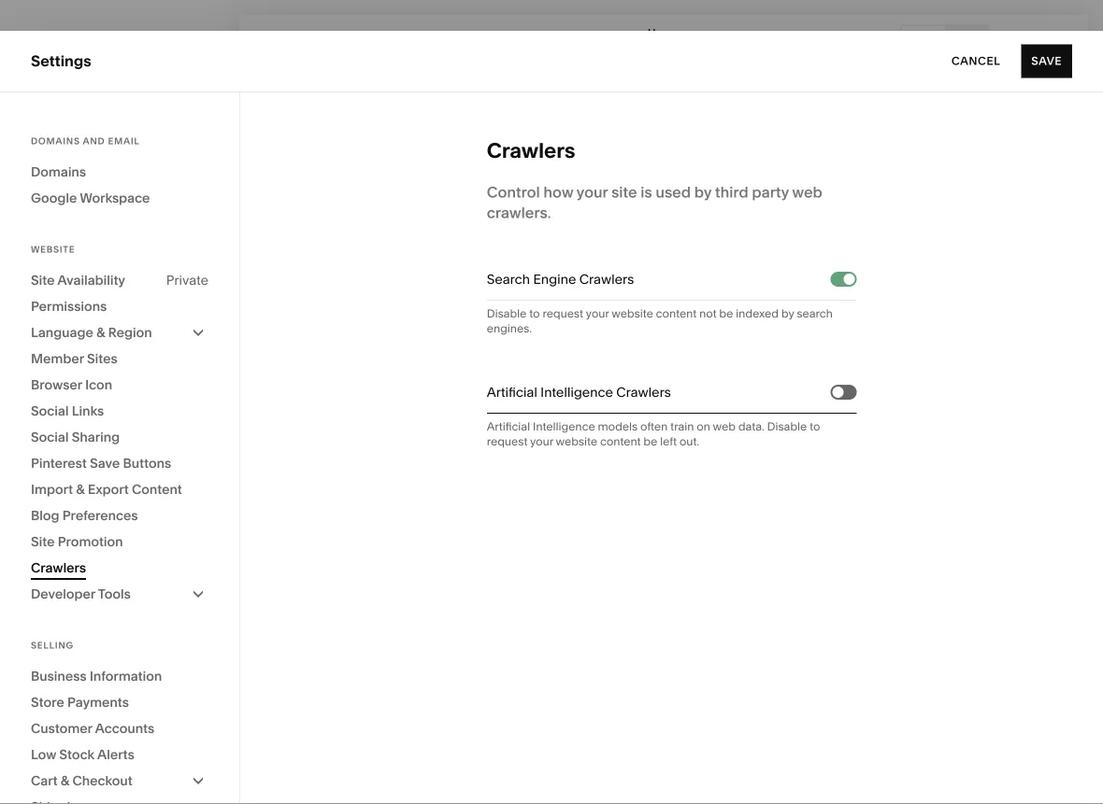 Task type: locate. For each thing, give the bounding box(es) containing it.
low stock alerts
[[31, 747, 134, 763]]

social links link
[[31, 398, 208, 424]]

left
[[660, 435, 677, 449]]

1 vertical spatial website
[[556, 435, 598, 449]]

website inside website link
[[31, 116, 89, 134]]

member sites link
[[31, 346, 208, 372]]

request down artificial intelligence crawlers
[[487, 435, 528, 449]]

website
[[31, 116, 89, 134], [31, 244, 75, 255]]

content
[[132, 482, 182, 498]]

artificial for artificial intelligence crawlers
[[487, 385, 537, 401]]

intelligence inside the artificial intelligence models often train on web data. disable to request your website content be left out.
[[533, 420, 595, 434]]

0 horizontal spatial &
[[61, 774, 69, 790]]

0 vertical spatial site
[[31, 273, 55, 288]]

& inside the import & export content link
[[76, 482, 85, 498]]

1 vertical spatial website
[[31, 244, 75, 255]]

1 vertical spatial intelligence
[[533, 420, 595, 434]]

your
[[577, 183, 608, 201], [586, 307, 609, 321], [530, 435, 553, 449]]

domains up marketing
[[31, 164, 86, 180]]

1 vertical spatial by
[[781, 307, 794, 321]]

by left third
[[694, 183, 712, 201]]

intelligence
[[541, 385, 613, 401], [533, 420, 595, 434]]

developer tools button
[[31, 581, 208, 608]]

website left not
[[612, 307, 653, 321]]

artificial inside the artificial intelligence models often train on web data. disable to request your website content be left out.
[[487, 420, 530, 434]]

content
[[656, 307, 697, 321], [600, 435, 641, 449]]

0 vertical spatial website
[[31, 116, 89, 134]]

1 vertical spatial web
[[713, 420, 736, 434]]

website up domains and email
[[31, 116, 89, 134]]

intelligence for crawlers
[[541, 385, 613, 401]]

intelligence up the "models"
[[541, 385, 613, 401]]

language & region
[[31, 325, 152, 341]]

0 vertical spatial settings
[[31, 52, 91, 70]]

web right party
[[792, 183, 823, 201]]

1 vertical spatial artificial
[[487, 420, 530, 434]]

1 selling from the top
[[31, 149, 79, 167]]

&
[[96, 325, 105, 341], [76, 482, 85, 498], [61, 774, 69, 790]]

1 vertical spatial be
[[644, 435, 657, 449]]

library
[[75, 563, 125, 581]]

by
[[694, 183, 712, 201], [781, 307, 794, 321]]

disable inside the artificial intelligence models often train on web data. disable to request your website content be left out.
[[767, 420, 807, 434]]

2 horizontal spatial &
[[96, 325, 105, 341]]

your left site
[[577, 183, 608, 201]]

sharing
[[72, 430, 120, 445]]

intelligence down artificial intelligence crawlers
[[533, 420, 595, 434]]

website inside the artificial intelligence models often train on web data. disable to request your website content be left out.
[[556, 435, 598, 449]]

selling
[[31, 149, 79, 167], [31, 640, 74, 652]]

selling down domains and email
[[31, 149, 79, 167]]

acuity scheduling link
[[31, 281, 208, 303]]

selling up "business"
[[31, 640, 74, 652]]

& for cart
[[61, 774, 69, 790]]

0 horizontal spatial website
[[556, 435, 598, 449]]

1 horizontal spatial website
[[612, 307, 653, 321]]

home
[[648, 26, 680, 40]]

1 domains from the top
[[31, 136, 80, 147]]

1 artificial from the top
[[487, 385, 537, 401]]

web inside the artificial intelligence models often train on web data. disable to request your website content be left out.
[[713, 420, 736, 434]]

web right 'on'
[[713, 420, 736, 434]]

search
[[797, 307, 833, 321]]

1 vertical spatial site
[[31, 534, 55, 550]]

to right data.
[[810, 420, 820, 434]]

site down analytics
[[31, 273, 55, 288]]

information
[[90, 669, 162, 685]]

artificial down engines.
[[487, 385, 537, 401]]

icon
[[85, 377, 112, 393]]

0 horizontal spatial request
[[487, 435, 528, 449]]

1 vertical spatial domains
[[31, 164, 86, 180]]

1 horizontal spatial web
[[792, 183, 823, 201]]

models
[[598, 420, 638, 434]]

social for social sharing
[[31, 430, 69, 445]]

0 horizontal spatial by
[[694, 183, 712, 201]]

crawlers
[[487, 138, 575, 163], [579, 272, 634, 287], [616, 385, 671, 401], [31, 560, 86, 576]]

promotion
[[58, 534, 123, 550]]

artificial down artificial intelligence crawlers
[[487, 420, 530, 434]]

0 horizontal spatial disable
[[487, 307, 527, 321]]

domains left and
[[31, 136, 80, 147]]

site availability
[[31, 273, 125, 288]]

0 vertical spatial web
[[792, 183, 823, 201]]

0 vertical spatial intelligence
[[541, 385, 613, 401]]

crawlers right engine
[[579, 272, 634, 287]]

import & export content link
[[31, 477, 208, 503]]

low stock alerts link
[[31, 742, 208, 768]]

0 vertical spatial disable
[[487, 307, 527, 321]]

0 horizontal spatial content
[[600, 435, 641, 449]]

settings
[[31, 52, 91, 70], [31, 596, 90, 614]]

1 vertical spatial &
[[76, 482, 85, 498]]

your down search engine crawlers
[[586, 307, 609, 321]]

& for import
[[76, 482, 85, 498]]

disable up engines.
[[487, 307, 527, 321]]

often
[[640, 420, 668, 434]]

domains and email
[[31, 136, 140, 147]]

not
[[699, 307, 717, 321]]

0 horizontal spatial to
[[529, 307, 540, 321]]

0 vertical spatial social
[[31, 403, 69, 419]]

None checkbox
[[843, 274, 855, 285], [832, 387, 843, 398], [843, 274, 855, 285], [832, 387, 843, 398]]

settings up domains and email
[[31, 52, 91, 70]]

1 vertical spatial save
[[90, 456, 120, 472]]

be inside disable to request your website content not be indexed by search engines.
[[719, 307, 733, 321]]

website down artificial intelligence crawlers
[[556, 435, 598, 449]]

stock
[[59, 747, 95, 763]]

crawlers up often
[[616, 385, 671, 401]]

1 vertical spatial disable
[[767, 420, 807, 434]]

0 vertical spatial selling
[[31, 149, 79, 167]]

content down the "models"
[[600, 435, 641, 449]]

and
[[83, 136, 105, 147]]

0 horizontal spatial web
[[713, 420, 736, 434]]

1 horizontal spatial to
[[810, 420, 820, 434]]

artificial for artificial intelligence models often train on web data. disable to request your website content be left out.
[[487, 420, 530, 434]]

web
[[792, 183, 823, 201], [713, 420, 736, 434]]

1 horizontal spatial be
[[719, 307, 733, 321]]

to inside the artificial intelligence models often train on web data. disable to request your website content be left out.
[[810, 420, 820, 434]]

1 vertical spatial settings
[[31, 596, 90, 614]]

content inside disable to request your website content not be indexed by search engines.
[[656, 307, 697, 321]]

1 settings from the top
[[31, 52, 91, 70]]

0 vertical spatial your
[[577, 183, 608, 201]]

0 vertical spatial by
[[694, 183, 712, 201]]

preferences
[[62, 508, 138, 524]]

1 horizontal spatial by
[[781, 307, 794, 321]]

0 vertical spatial domains
[[31, 136, 80, 147]]

& inside language & region dropdown button
[[96, 325, 105, 341]]

1 social from the top
[[31, 403, 69, 419]]

disable to request your website content not be indexed by search engines.
[[487, 307, 833, 336]]

to up engines.
[[529, 307, 540, 321]]

disable right data.
[[767, 420, 807, 434]]

& right the cart
[[61, 774, 69, 790]]

by left 'search'
[[781, 307, 794, 321]]

cart & checkout link
[[31, 768, 208, 795]]

0 vertical spatial to
[[529, 307, 540, 321]]

website inside disable to request your website content not be indexed by search engines.
[[612, 307, 653, 321]]

acuity
[[31, 282, 76, 300]]

social down browser
[[31, 403, 69, 419]]

0 vertical spatial website
[[612, 307, 653, 321]]

blog preferences
[[31, 508, 138, 524]]

marketing
[[31, 182, 103, 201]]

be right not
[[719, 307, 733, 321]]

by inside disable to request your website content not be indexed by search engines.
[[781, 307, 794, 321]]

1 horizontal spatial request
[[543, 307, 583, 321]]

& up blog preferences
[[76, 482, 85, 498]]

pinterest
[[31, 456, 87, 472]]

cancel button
[[952, 44, 1001, 78]]

& inside cart & checkout dropdown button
[[61, 774, 69, 790]]

availability
[[57, 273, 125, 288]]

site for site availability
[[31, 273, 55, 288]]

settings down asset
[[31, 596, 90, 614]]

language
[[31, 325, 93, 341]]

request down search engine crawlers
[[543, 307, 583, 321]]

domains for domains and email
[[31, 136, 80, 147]]

1 horizontal spatial disable
[[767, 420, 807, 434]]

is
[[641, 183, 652, 201]]

region
[[108, 325, 152, 341]]

social
[[31, 403, 69, 419], [31, 430, 69, 445]]

2 site from the top
[[31, 534, 55, 550]]

site down blog
[[31, 534, 55, 550]]

2 selling from the top
[[31, 640, 74, 652]]

content left not
[[656, 307, 697, 321]]

& up 'sites'
[[96, 325, 105, 341]]

engines.
[[487, 322, 532, 336]]

0 vertical spatial save
[[1031, 54, 1062, 68]]

selling inside the selling link
[[31, 149, 79, 167]]

your down artificial intelligence crawlers
[[530, 435, 553, 449]]

1 horizontal spatial &
[[76, 482, 85, 498]]

2 domains from the top
[[31, 164, 86, 180]]

cart & checkout button
[[31, 768, 208, 795]]

0 vertical spatial content
[[656, 307, 697, 321]]

1 vertical spatial content
[[600, 435, 641, 449]]

social up pinterest
[[31, 430, 69, 445]]

browser icon link
[[31, 372, 208, 398]]

pinterest save buttons
[[31, 456, 171, 472]]

1 website from the top
[[31, 116, 89, 134]]

1 vertical spatial to
[[810, 420, 820, 434]]

1 horizontal spatial save
[[1031, 54, 1062, 68]]

import
[[31, 482, 73, 498]]

used
[[656, 183, 691, 201]]

customer
[[31, 721, 92, 737]]

export
[[88, 482, 129, 498]]

1 vertical spatial selling
[[31, 640, 74, 652]]

1 vertical spatial request
[[487, 435, 528, 449]]

2 artificial from the top
[[487, 420, 530, 434]]

1 vertical spatial your
[[586, 307, 609, 321]]

member sites
[[31, 351, 118, 367]]

website up site availability
[[31, 244, 75, 255]]

crawlers up the developer
[[31, 560, 86, 576]]

0 horizontal spatial be
[[644, 435, 657, 449]]

browser
[[31, 377, 82, 393]]

asset
[[31, 563, 71, 581]]

your inside control how your site is used by third party web crawlers.
[[577, 183, 608, 201]]

1 vertical spatial social
[[31, 430, 69, 445]]

selling link
[[31, 148, 208, 170]]

social for social links
[[31, 403, 69, 419]]

0 vertical spatial be
[[719, 307, 733, 321]]

cart & checkout
[[31, 774, 132, 790]]

save up import & export content
[[90, 456, 120, 472]]

be down often
[[644, 435, 657, 449]]

search engine crawlers
[[487, 272, 634, 287]]

save right cancel
[[1031, 54, 1062, 68]]

by inside control how your site is used by third party web crawlers.
[[694, 183, 712, 201]]

2 vertical spatial your
[[530, 435, 553, 449]]

2 social from the top
[[31, 430, 69, 445]]

2 vertical spatial &
[[61, 774, 69, 790]]

workspace
[[80, 190, 150, 206]]

0 vertical spatial request
[[543, 307, 583, 321]]

0 vertical spatial artificial
[[487, 385, 537, 401]]

blog
[[31, 508, 59, 524]]

1 horizontal spatial content
[[656, 307, 697, 321]]

1 site from the top
[[31, 273, 55, 288]]

0 vertical spatial &
[[96, 325, 105, 341]]



Task type: describe. For each thing, give the bounding box(es) containing it.
content inside the artificial intelligence models often train on web data. disable to request your website content be left out.
[[600, 435, 641, 449]]

buttons
[[123, 456, 171, 472]]

business information
[[31, 669, 162, 685]]

social sharing link
[[31, 424, 208, 451]]

sites
[[87, 351, 118, 367]]

third
[[715, 183, 748, 201]]

disable inside disable to request your website content not be indexed by search engines.
[[487, 307, 527, 321]]

scheduling
[[80, 282, 160, 300]]

checkout
[[72, 774, 132, 790]]

artificial intelligence models often train on web data. disable to request your website content be left out.
[[487, 420, 820, 449]]

member
[[31, 351, 84, 367]]

domains for domains
[[31, 164, 86, 180]]

your inside disable to request your website content not be indexed by search engines.
[[586, 307, 609, 321]]

site promotion link
[[31, 529, 208, 555]]

website link
[[31, 115, 208, 137]]

customer accounts
[[31, 721, 154, 737]]

request inside disable to request your website content not be indexed by search engines.
[[543, 307, 583, 321]]

language & region link
[[31, 320, 208, 346]]

site for site promotion
[[31, 534, 55, 550]]

intelligence for models
[[533, 420, 595, 434]]

crawlers up control
[[487, 138, 575, 163]]

store
[[31, 695, 64, 711]]

ruby
[[74, 690, 101, 704]]

acuity scheduling
[[31, 282, 160, 300]]

search
[[487, 272, 530, 287]]

out.
[[679, 435, 699, 449]]

developer tools
[[31, 587, 131, 603]]

crawlers link
[[31, 555, 208, 581]]

asset library
[[31, 563, 125, 581]]

settings link
[[31, 595, 208, 617]]

engine
[[533, 272, 576, 287]]

language & region button
[[31, 320, 208, 346]]

google workspace link
[[31, 185, 208, 211]]

tools
[[98, 587, 131, 603]]

ra
[[38, 698, 54, 711]]

indexed
[[736, 307, 779, 321]]

how
[[543, 183, 573, 201]]

cancel
[[952, 54, 1001, 68]]

private
[[166, 273, 208, 288]]

alerts
[[97, 747, 134, 763]]

ruby anderson rubyanndersson@gmail.com
[[74, 690, 226, 719]]

request inside the artificial intelligence models often train on web data. disable to request your website content be left out.
[[487, 435, 528, 449]]

asset library link
[[31, 562, 208, 584]]

artificial intelligence crawlers
[[487, 385, 671, 401]]

party
[[752, 183, 789, 201]]

domains link
[[31, 159, 208, 185]]

store payments link
[[31, 690, 208, 716]]

cart
[[31, 774, 58, 790]]

0 horizontal spatial save
[[90, 456, 120, 472]]

control how your site is used by third party web crawlers.
[[487, 183, 823, 222]]

to inside disable to request your website content not be indexed by search engines.
[[529, 307, 540, 321]]

business
[[31, 669, 87, 685]]

social links
[[31, 403, 104, 419]]

permissions
[[31, 299, 107, 315]]

anderson
[[104, 690, 156, 704]]

rubyanndersson@gmail.com
[[74, 705, 226, 719]]

help link
[[31, 628, 64, 649]]

social sharing
[[31, 430, 120, 445]]

crawlers.
[[487, 204, 551, 222]]

payments
[[67, 695, 129, 711]]

save button
[[1021, 44, 1072, 78]]

import & export content
[[31, 482, 182, 498]]

low
[[31, 747, 56, 763]]

developer tools link
[[31, 581, 208, 608]]

control
[[487, 183, 540, 201]]

web inside control how your site is used by third party web crawlers.
[[792, 183, 823, 201]]

accounts
[[95, 721, 154, 737]]

analytics
[[31, 249, 97, 267]]

save inside button
[[1031, 54, 1062, 68]]

& for language
[[96, 325, 105, 341]]

blog preferences link
[[31, 503, 208, 529]]

help
[[31, 629, 64, 647]]

google
[[31, 190, 77, 206]]

google workspace
[[31, 190, 150, 206]]

site promotion
[[31, 534, 123, 550]]

your inside the artificial intelligence models often train on web data. disable to request your website content be left out.
[[530, 435, 553, 449]]

site
[[611, 183, 637, 201]]

2 settings from the top
[[31, 596, 90, 614]]

marketing link
[[31, 181, 208, 203]]

be inside the artificial intelligence models often train on web data. disable to request your website content be left out.
[[644, 435, 657, 449]]

links
[[72, 403, 104, 419]]

2 website from the top
[[31, 244, 75, 255]]

store payments
[[31, 695, 129, 711]]

pinterest save buttons link
[[31, 451, 208, 477]]

customer accounts link
[[31, 716, 208, 742]]

business information link
[[31, 664, 208, 690]]



Task type: vqa. For each thing, say whether or not it's contained in the screenshot.
the rightmost by
yes



